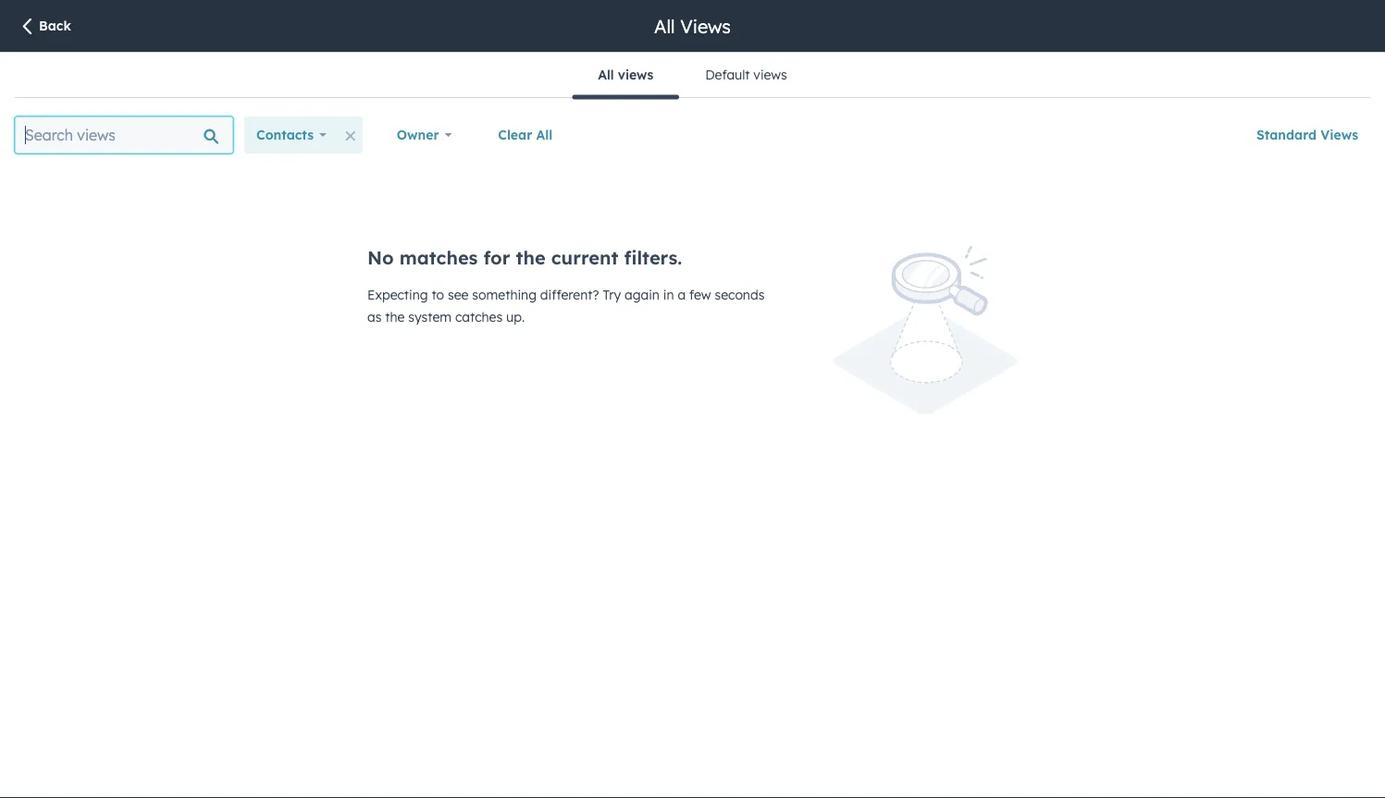 Task type: vqa. For each thing, say whether or not it's contained in the screenshot.
All Views Views
yes



Task type: locate. For each thing, give the bounding box(es) containing it.
default views button
[[680, 53, 813, 97]]

1 horizontal spatial views
[[1321, 127, 1359, 143]]

all inside page section element
[[654, 14, 675, 37]]

0 vertical spatial all
[[654, 14, 675, 37]]

views
[[680, 14, 731, 37], [1321, 127, 1359, 143]]

1 horizontal spatial the
[[516, 246, 546, 269]]

views down page section element
[[618, 67, 654, 83]]

views up default
[[680, 14, 731, 37]]

all for all views
[[598, 67, 614, 83]]

views right 'standard'
[[1321, 127, 1359, 143]]

matches
[[400, 246, 478, 269]]

views inside the default views button
[[754, 67, 787, 83]]

filters.
[[624, 246, 682, 269]]

views inside button
[[1321, 127, 1359, 143]]

all views button
[[572, 53, 680, 99]]

1 horizontal spatial views
[[754, 67, 787, 83]]

see
[[448, 287, 469, 303]]

all views
[[598, 67, 654, 83]]

1 views from the left
[[618, 67, 654, 83]]

the right "for"
[[516, 246, 546, 269]]

in
[[663, 287, 674, 303]]

Search views search field
[[15, 117, 233, 154]]

no
[[367, 246, 394, 269]]

default
[[705, 67, 750, 83]]

seconds
[[715, 287, 765, 303]]

the
[[516, 246, 546, 269], [385, 309, 405, 325]]

views inside page section element
[[680, 14, 731, 37]]

expecting to see something different? try again in a few seconds as the system catches up.
[[367, 287, 765, 325]]

views right default
[[754, 67, 787, 83]]

page section element
[[0, 0, 1386, 52]]

the right as
[[385, 309, 405, 325]]

owner button
[[385, 117, 464, 154]]

1 vertical spatial all
[[598, 67, 614, 83]]

views for standard views
[[1321, 127, 1359, 143]]

navigation
[[572, 53, 813, 99]]

2 vertical spatial all
[[536, 127, 553, 143]]

0 horizontal spatial views
[[680, 14, 731, 37]]

views inside all views "button"
[[618, 67, 654, 83]]

all inside "button"
[[598, 67, 614, 83]]

1 vertical spatial the
[[385, 309, 405, 325]]

standard views
[[1257, 127, 1359, 143]]

all inside "button"
[[536, 127, 553, 143]]

0 vertical spatial views
[[680, 14, 731, 37]]

try
[[603, 287, 621, 303]]

1 horizontal spatial all
[[598, 67, 614, 83]]

to
[[432, 287, 444, 303]]

2 horizontal spatial all
[[654, 14, 675, 37]]

1 vertical spatial views
[[1321, 127, 1359, 143]]

system
[[408, 309, 452, 325]]

no matches for the current filters.
[[367, 246, 682, 269]]

standard views button
[[1245, 117, 1371, 154]]

0 vertical spatial the
[[516, 246, 546, 269]]

0 horizontal spatial the
[[385, 309, 405, 325]]

all
[[654, 14, 675, 37], [598, 67, 614, 83], [536, 127, 553, 143]]

0 horizontal spatial all
[[536, 127, 553, 143]]

views
[[618, 67, 654, 83], [754, 67, 787, 83]]

2 views from the left
[[754, 67, 787, 83]]

something
[[472, 287, 537, 303]]

0 horizontal spatial views
[[618, 67, 654, 83]]

navigation containing all views
[[572, 53, 813, 99]]



Task type: describe. For each thing, give the bounding box(es) containing it.
all views
[[654, 14, 731, 37]]

few
[[690, 287, 711, 303]]

owner
[[397, 127, 439, 143]]

clear
[[498, 127, 532, 143]]

again
[[625, 287, 660, 303]]

back
[[39, 18, 71, 34]]

the inside expecting to see something different? try again in a few seconds as the system catches up.
[[385, 309, 405, 325]]

clear all
[[498, 127, 553, 143]]

current
[[551, 246, 619, 269]]

standard
[[1257, 127, 1317, 143]]

for
[[484, 246, 510, 269]]

contacts
[[256, 127, 314, 143]]

views for all views
[[680, 14, 731, 37]]

different?
[[540, 287, 599, 303]]

back link
[[19, 17, 71, 37]]

all for all views
[[654, 14, 675, 37]]

a
[[678, 287, 686, 303]]

as
[[367, 309, 382, 325]]

expecting
[[367, 287, 428, 303]]

default views
[[705, 67, 787, 83]]

catches
[[455, 309, 503, 325]]

views for default views
[[754, 67, 787, 83]]

up.
[[506, 309, 525, 325]]

views for all views
[[618, 67, 654, 83]]

clear all button
[[486, 117, 565, 154]]

contacts button
[[244, 117, 339, 154]]



